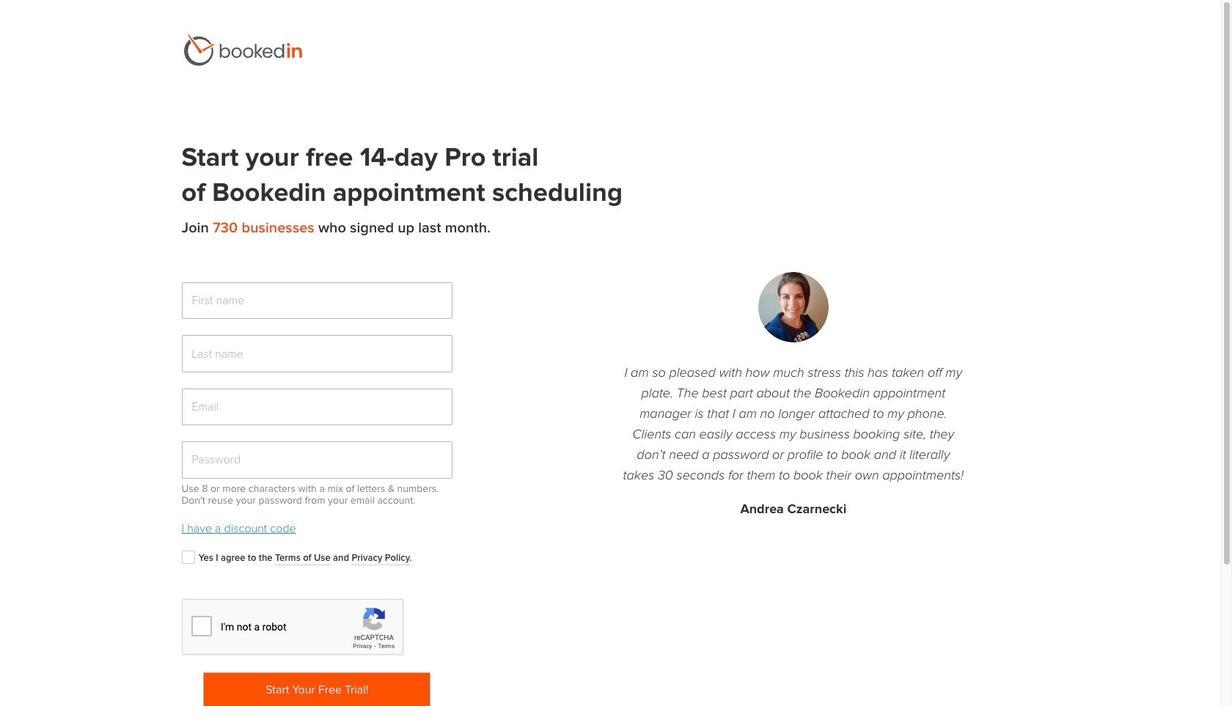 Task type: describe. For each thing, give the bounding box(es) containing it.
bookedin appointment scheduling image
[[182, 34, 304, 66]]

Email email field
[[182, 389, 453, 426]]

First name text field
[[182, 283, 453, 319]]



Task type: locate. For each thing, give the bounding box(es) containing it.
andrea czarnecki bookedin review image
[[759, 272, 829, 343]]

Password password field
[[182, 442, 453, 479]]

Last name text field
[[182, 336, 453, 373]]

None submit
[[204, 673, 431, 707]]



